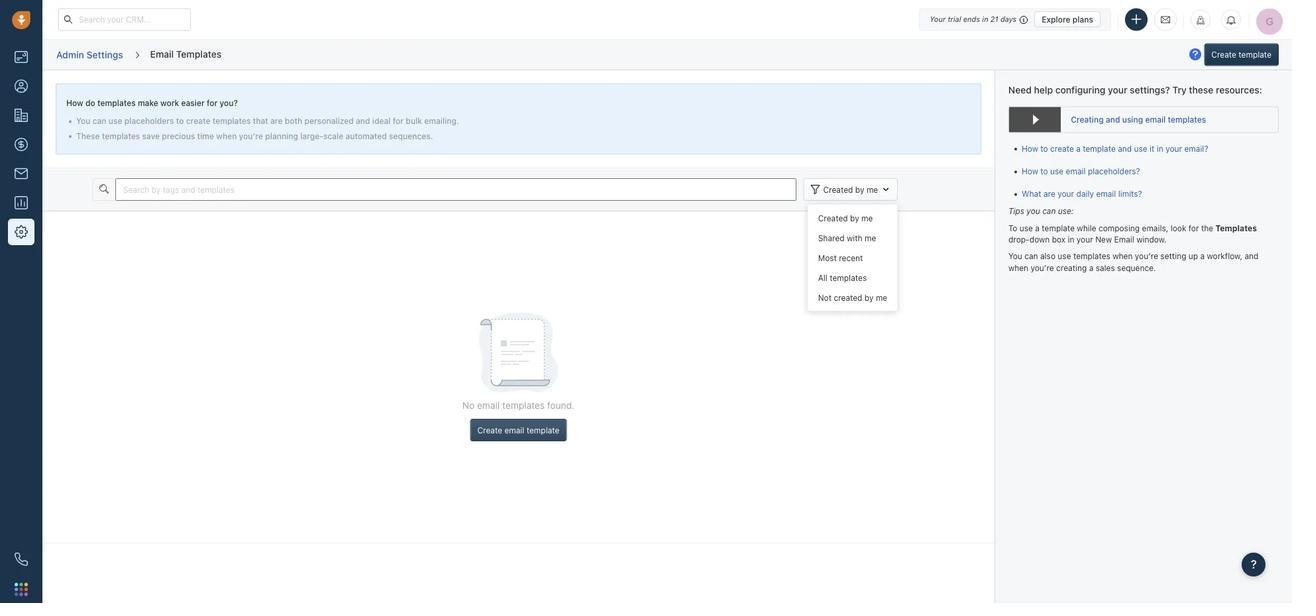 Task type: locate. For each thing, give the bounding box(es) containing it.
0 horizontal spatial create
[[478, 425, 502, 435]]

email right the daily
[[1096, 189, 1116, 199]]

your
[[1108, 85, 1128, 95], [1166, 144, 1182, 153], [1058, 189, 1074, 199], [1077, 235, 1093, 244]]

templates right the
[[1216, 223, 1257, 233]]

plans
[[1073, 15, 1094, 24]]

to for how to use email placeholders?
[[1041, 167, 1048, 176]]

new
[[1096, 235, 1112, 244]]

templates
[[97, 98, 136, 108], [1168, 115, 1206, 124], [213, 116, 251, 126], [102, 131, 140, 140], [1074, 252, 1111, 261], [830, 273, 867, 282], [502, 400, 545, 411]]

for
[[207, 98, 218, 108], [393, 116, 404, 126], [1189, 223, 1199, 233]]

1 vertical spatial how
[[1022, 144, 1039, 153]]

1 horizontal spatial when
[[1009, 263, 1029, 272]]

can inside you can use placeholders to create templates that are both personalized and ideal for bulk emailing. these templates save precious time when you're planning large-scale automated sequences.
[[93, 116, 106, 126]]

a
[[1076, 144, 1081, 153], [1035, 223, 1040, 233], [1201, 252, 1205, 261], [1089, 263, 1094, 272]]

template down found.
[[527, 425, 560, 435]]

email
[[1146, 115, 1166, 124], [1066, 167, 1086, 176], [1096, 189, 1116, 199], [477, 400, 500, 411], [505, 425, 524, 435]]

how do templates make work easier for you?
[[66, 98, 238, 108]]

you down drop-
[[1009, 252, 1023, 261]]

create up time
[[186, 116, 210, 126]]

when up sequence.
[[1113, 252, 1133, 261]]

create up how to use email placeholders? link
[[1051, 144, 1074, 153]]

ends
[[963, 15, 980, 24]]

1 vertical spatial to
[[1041, 144, 1048, 153]]

create template
[[1212, 50, 1272, 59]]

1 horizontal spatial email
[[1114, 235, 1134, 244]]

email inside create email template button
[[505, 425, 524, 435]]

template inside to use a template while composing emails, look for the templates drop-down box in your new email window.
[[1042, 223, 1075, 233]]

0 horizontal spatial create
[[186, 116, 210, 126]]

use left placeholders
[[109, 116, 122, 126]]

you're down that
[[239, 131, 263, 140]]

template up box
[[1042, 223, 1075, 233]]

use inside you can use placeholders to create templates that are both personalized and ideal for bulk emailing. these templates save precious time when you're planning large-scale automated sequences.
[[109, 116, 122, 126]]

create template button
[[1204, 43, 1279, 66]]

0 vertical spatial create
[[1212, 50, 1237, 59]]

to for how to create a template and use it in your email?
[[1041, 144, 1048, 153]]

2 vertical spatial can
[[1025, 252, 1038, 261]]

to up how to use email placeholders? link
[[1041, 144, 1048, 153]]

admin settings link
[[56, 44, 124, 65]]

how for how do templates make work easier for you?
[[66, 98, 83, 108]]

personalized
[[305, 116, 354, 126]]

can left also
[[1025, 252, 1038, 261]]

for left bulk
[[393, 116, 404, 126]]

1 horizontal spatial you
[[1009, 252, 1023, 261]]

a up down
[[1035, 223, 1040, 233]]

Search by tags and templates text field
[[115, 178, 797, 201]]

0 vertical spatial to
[[176, 116, 184, 126]]

your down while
[[1077, 235, 1093, 244]]

sequences.
[[389, 131, 433, 140]]

0 horizontal spatial you're
[[239, 131, 263, 140]]

me up shared with me at the top of the page
[[867, 185, 878, 194]]

1 vertical spatial templates
[[1216, 223, 1257, 233]]

you for you can use placeholders to create templates that are both personalized and ideal for bulk emailing. these templates save precious time when you're planning large-scale automated sequences.
[[76, 116, 90, 126]]

you up these
[[76, 116, 90, 126]]

shared
[[818, 233, 845, 242]]

all templates
[[818, 273, 867, 282]]

use up creating
[[1058, 252, 1071, 261]]

2 horizontal spatial you're
[[1135, 252, 1158, 261]]

by inside button
[[856, 185, 865, 194]]

2 vertical spatial to
[[1041, 167, 1048, 176]]

for left the
[[1189, 223, 1199, 233]]

try
[[1173, 85, 1187, 95]]

2 vertical spatial you're
[[1031, 263, 1054, 272]]

what are your daily email limits?
[[1022, 189, 1142, 199]]

these
[[76, 131, 100, 140]]

1 vertical spatial are
[[1044, 189, 1056, 199]]

how to create a template and use it in your email? link
[[1022, 144, 1209, 153]]

work
[[160, 98, 179, 108]]

while
[[1077, 223, 1097, 233]]

1 vertical spatial you
[[1009, 252, 1023, 261]]

0 horizontal spatial when
[[216, 131, 237, 140]]

templates up easier
[[176, 48, 222, 59]]

created
[[823, 185, 853, 194], [818, 213, 848, 223]]

email up what are your daily email limits?
[[1066, 167, 1086, 176]]

you can also use templates when you're setting up a workflow, and when you're creating a sales sequence.
[[1009, 252, 1259, 272]]

help
[[1034, 85, 1053, 95]]

me up with
[[862, 213, 873, 223]]

settings?
[[1130, 85, 1170, 95]]

2 horizontal spatial can
[[1043, 206, 1056, 216]]

daily
[[1077, 189, 1094, 199]]

are up planning
[[270, 116, 283, 126]]

0 horizontal spatial are
[[270, 116, 283, 126]]

create for create email template
[[478, 425, 502, 435]]

a right up
[[1201, 252, 1205, 261]]

box
[[1052, 235, 1066, 244]]

email templates
[[150, 48, 222, 59]]

placeholders
[[124, 116, 174, 126]]

email down composing
[[1114, 235, 1134, 244]]

0 vertical spatial create
[[186, 116, 210, 126]]

0 horizontal spatial can
[[93, 116, 106, 126]]

1 vertical spatial in
[[1157, 144, 1164, 153]]

0 vertical spatial you're
[[239, 131, 263, 140]]

2 vertical spatial how
[[1022, 167, 1039, 176]]

in left the 21
[[982, 15, 989, 24]]

and up automated
[[356, 116, 370, 126]]

2 horizontal spatial in
[[1157, 144, 1164, 153]]

0 vertical spatial can
[[93, 116, 106, 126]]

precious
[[162, 131, 195, 140]]

explore
[[1042, 15, 1071, 24]]

0 vertical spatial by
[[856, 185, 865, 194]]

can
[[93, 116, 106, 126], [1043, 206, 1056, 216], [1025, 252, 1038, 261]]

2 vertical spatial for
[[1189, 223, 1199, 233]]

1 horizontal spatial templates
[[1216, 223, 1257, 233]]

1 horizontal spatial create
[[1212, 50, 1237, 59]]

1 vertical spatial for
[[393, 116, 404, 126]]

can inside you can also use templates when you're setting up a workflow, and when you're creating a sales sequence.
[[1025, 252, 1038, 261]]

to
[[176, 116, 184, 126], [1041, 144, 1048, 153], [1041, 167, 1048, 176]]

a left sales
[[1089, 263, 1094, 272]]

email?
[[1185, 144, 1209, 153]]

1 vertical spatial by
[[850, 213, 859, 223]]

save
[[142, 131, 160, 140]]

created by me
[[823, 185, 878, 194], [818, 213, 873, 223]]

2 horizontal spatial for
[[1189, 223, 1199, 233]]

create
[[186, 116, 210, 126], [1051, 144, 1074, 153]]

when down drop-
[[1009, 263, 1029, 272]]

with
[[847, 233, 863, 242]]

you inside you can also use templates when you're setting up a workflow, and when you're creating a sales sequence.
[[1009, 252, 1023, 261]]

me right the "created"
[[876, 293, 888, 302]]

how to create a template and use it in your email?
[[1022, 144, 1209, 153]]

email up work
[[150, 48, 174, 59]]

in right box
[[1068, 235, 1075, 244]]

in right it
[[1157, 144, 1164, 153]]

workflow,
[[1207, 252, 1243, 261]]

you're down also
[[1031, 263, 1054, 272]]

your trial ends in 21 days
[[930, 15, 1017, 24]]

creating
[[1071, 115, 1104, 124]]

phone image
[[15, 553, 28, 566]]

bulk
[[406, 116, 422, 126]]

2 vertical spatial in
[[1068, 235, 1075, 244]]

templates up sales
[[1074, 252, 1111, 261]]

email down 'no email templates found.'
[[505, 425, 524, 435]]

how to use email placeholders?
[[1022, 167, 1140, 176]]

you can use placeholders to create templates that are both personalized and ideal for bulk emailing. these templates save precious time when you're planning large-scale automated sequences.
[[76, 116, 459, 140]]

and left using
[[1106, 115, 1120, 124]]

down
[[1030, 235, 1050, 244]]

1 vertical spatial create
[[1051, 144, 1074, 153]]

how for how to use email placeholders?
[[1022, 167, 1039, 176]]

to
[[1009, 223, 1018, 233]]

templates inside to use a template while composing emails, look for the templates drop-down box in your new email window.
[[1216, 223, 1257, 233]]

by
[[856, 185, 865, 194], [850, 213, 859, 223], [865, 293, 874, 302]]

0 horizontal spatial you
[[76, 116, 90, 126]]

create down 'no email templates found.'
[[478, 425, 502, 435]]

to up precious
[[176, 116, 184, 126]]

to up what
[[1041, 167, 1048, 176]]

for left 'you?'
[[207, 98, 218, 108]]

in
[[982, 15, 989, 24], [1157, 144, 1164, 153], [1068, 235, 1075, 244]]

and
[[1106, 115, 1120, 124], [356, 116, 370, 126], [1118, 144, 1132, 153], [1245, 252, 1259, 261]]

1 horizontal spatial can
[[1025, 252, 1038, 261]]

0 vertical spatial how
[[66, 98, 83, 108]]

when right time
[[216, 131, 237, 140]]

for inside to use a template while composing emails, look for the templates drop-down box in your new email window.
[[1189, 223, 1199, 233]]

create right hotspot (open by clicking or pressing space/enter) alert dialog
[[1212, 50, 1237, 59]]

0 vertical spatial created
[[823, 185, 853, 194]]

sales
[[1096, 263, 1115, 272]]

0 vertical spatial created by me
[[823, 185, 878, 194]]

a inside to use a template while composing emails, look for the templates drop-down box in your new email window.
[[1035, 223, 1040, 233]]

0 vertical spatial for
[[207, 98, 218, 108]]

0 horizontal spatial in
[[982, 15, 989, 24]]

your inside to use a template while composing emails, look for the templates drop-down box in your new email window.
[[1077, 235, 1093, 244]]

to inside you can use placeholders to create templates that are both personalized and ideal for bulk emailing. these templates save precious time when you're planning large-scale automated sequences.
[[176, 116, 184, 126]]

0 vertical spatial when
[[216, 131, 237, 140]]

do
[[85, 98, 95, 108]]

phone element
[[8, 546, 34, 573]]

can up these
[[93, 116, 106, 126]]

how to use email placeholders? link
[[1022, 167, 1140, 176]]

how
[[66, 98, 83, 108], [1022, 144, 1039, 153], [1022, 167, 1039, 176]]

email right using
[[1146, 115, 1166, 124]]

1 horizontal spatial for
[[393, 116, 404, 126]]

1 vertical spatial you're
[[1135, 252, 1158, 261]]

make
[[138, 98, 158, 108]]

1 vertical spatial when
[[1113, 252, 1133, 261]]

templates up email?
[[1168, 115, 1206, 124]]

create email template button
[[470, 419, 567, 441]]

1 horizontal spatial create
[[1051, 144, 1074, 153]]

need
[[1009, 85, 1032, 95]]

are right what
[[1044, 189, 1056, 199]]

you're up sequence.
[[1135, 252, 1158, 261]]

you
[[76, 116, 90, 126], [1009, 252, 1023, 261]]

most
[[818, 253, 837, 262]]

and right workflow,
[[1245, 252, 1259, 261]]

1 vertical spatial can
[[1043, 206, 1056, 216]]

freshworks switcher image
[[15, 583, 28, 596]]

you inside you can use placeholders to create templates that are both personalized and ideal for bulk emailing. these templates save precious time when you're planning large-scale automated sequences.
[[76, 116, 90, 126]]

and up placeholders?
[[1118, 144, 1132, 153]]

can right you
[[1043, 206, 1056, 216]]

templates up create email template
[[502, 400, 545, 411]]

use right to
[[1020, 223, 1033, 233]]

1 vertical spatial created
[[818, 213, 848, 223]]

1 horizontal spatial you're
[[1031, 263, 1054, 272]]

template up 'resources:' on the top
[[1239, 50, 1272, 59]]

email
[[150, 48, 174, 59], [1114, 235, 1134, 244]]

0 vertical spatial are
[[270, 116, 283, 126]]

0 vertical spatial you
[[76, 116, 90, 126]]

ideal
[[372, 116, 391, 126]]

1 horizontal spatial in
[[1068, 235, 1075, 244]]

1 vertical spatial create
[[478, 425, 502, 435]]

1 vertical spatial email
[[1114, 235, 1134, 244]]

in inside to use a template while composing emails, look for the templates drop-down box in your new email window.
[[1068, 235, 1075, 244]]

trial
[[948, 15, 961, 24]]

emailing.
[[424, 116, 459, 126]]

0 horizontal spatial email
[[150, 48, 174, 59]]

and inside you can use placeholders to create templates that are both personalized and ideal for bulk emailing. these templates save precious time when you're planning large-scale automated sequences.
[[356, 116, 370, 126]]

0 vertical spatial templates
[[176, 48, 222, 59]]

and inside creating and using email templates link
[[1106, 115, 1120, 124]]

created inside button
[[823, 185, 853, 194]]

what
[[1022, 189, 1042, 199]]

21
[[991, 15, 999, 24]]

create
[[1212, 50, 1237, 59], [478, 425, 502, 435]]

setting
[[1161, 252, 1187, 261]]

when
[[216, 131, 237, 140], [1113, 252, 1133, 261], [1009, 263, 1029, 272]]



Task type: describe. For each thing, give the bounding box(es) containing it.
what are your daily email limits? link
[[1022, 189, 1142, 199]]

you're inside you can use placeholders to create templates that are both personalized and ideal for bulk emailing. these templates save precious time when you're planning large-scale automated sequences.
[[239, 131, 263, 140]]

time
[[197, 131, 214, 140]]

drop-
[[1009, 235, 1030, 244]]

creating and using email templates link
[[1009, 106, 1279, 133]]

found.
[[547, 400, 575, 411]]

explore plans link
[[1035, 11, 1101, 27]]

can for also
[[1025, 252, 1038, 261]]

2 vertical spatial by
[[865, 293, 874, 302]]

and inside you can also use templates when you're setting up a workflow, and when you're creating a sales sequence.
[[1245, 252, 1259, 261]]

created by me button
[[804, 178, 898, 201]]

create for create template
[[1212, 50, 1237, 59]]

most recent
[[818, 253, 863, 262]]

use inside you can also use templates when you're setting up a workflow, and when you're creating a sales sequence.
[[1058, 252, 1071, 261]]

created by me inside created by me button
[[823, 185, 878, 194]]

1 horizontal spatial are
[[1044, 189, 1056, 199]]

2 horizontal spatial when
[[1113, 252, 1133, 261]]

your left the settings?
[[1108, 85, 1128, 95]]

explore plans
[[1042, 15, 1094, 24]]

admin settings
[[56, 49, 123, 60]]

all
[[818, 273, 828, 282]]

are inside you can use placeholders to create templates that are both personalized and ideal for bulk emailing. these templates save precious time when you're planning large-scale automated sequences.
[[270, 116, 283, 126]]

that
[[253, 116, 268, 126]]

your up use:
[[1058, 189, 1074, 199]]

Search your CRM... text field
[[58, 8, 191, 31]]

hotspot (open by clicking or pressing space/enter) alert dialog
[[1188, 46, 1204, 63]]

templates inside creating and using email templates link
[[1168, 115, 1206, 124]]

me right with
[[865, 233, 876, 242]]

1 vertical spatial created by me
[[818, 213, 873, 223]]

when inside you can use placeholders to create templates that are both personalized and ideal for bulk emailing. these templates save precious time when you're planning large-scale automated sequences.
[[216, 131, 237, 140]]

configuring
[[1056, 85, 1106, 95]]

creating and using email templates
[[1071, 115, 1206, 124]]

easier
[[181, 98, 205, 108]]

large-
[[300, 131, 323, 140]]

templates down 'you?'
[[213, 116, 251, 126]]

no
[[463, 400, 475, 411]]

your right it
[[1166, 144, 1182, 153]]

also
[[1041, 252, 1056, 261]]

tips you can use:
[[1009, 206, 1074, 216]]

creating
[[1056, 263, 1087, 272]]

create inside you can use placeholders to create templates that are both personalized and ideal for bulk emailing. these templates save precious time when you're planning large-scale automated sequences.
[[186, 116, 210, 126]]

templates inside you can also use templates when you're setting up a workflow, and when you're creating a sales sequence.
[[1074, 252, 1111, 261]]

me inside button
[[867, 185, 878, 194]]

you
[[1027, 206, 1040, 216]]

limits?
[[1119, 189, 1142, 199]]

template up placeholders?
[[1083, 144, 1116, 153]]

scale
[[323, 131, 344, 140]]

templates right do
[[97, 98, 136, 108]]

tips
[[1009, 206, 1025, 216]]

created
[[834, 293, 863, 302]]

it
[[1150, 144, 1155, 153]]

templates left save on the top of the page
[[102, 131, 140, 140]]

settings
[[87, 49, 123, 60]]

you?
[[220, 98, 238, 108]]

automated
[[346, 131, 387, 140]]

to use a template while composing emails, look for the templates drop-down box in your new email window.
[[1009, 223, 1257, 244]]

using
[[1122, 115, 1143, 124]]

0 horizontal spatial for
[[207, 98, 218, 108]]

shared with me
[[818, 233, 876, 242]]

0 horizontal spatial templates
[[176, 48, 222, 59]]

use left it
[[1134, 144, 1148, 153]]

look
[[1171, 223, 1187, 233]]

the
[[1202, 223, 1214, 233]]

admin
[[56, 49, 84, 60]]

emails,
[[1142, 223, 1169, 233]]

placeholders?
[[1088, 167, 1140, 176]]

created by me button
[[804, 178, 898, 201]]

recent
[[839, 253, 863, 262]]

0 vertical spatial in
[[982, 15, 989, 24]]

planning
[[265, 131, 298, 140]]

can for use
[[93, 116, 106, 126]]

email inside to use a template while composing emails, look for the templates drop-down box in your new email window.
[[1114, 235, 1134, 244]]

not
[[818, 293, 832, 302]]

email image
[[1161, 14, 1170, 25]]

not created by me
[[818, 293, 888, 302]]

how for how to create a template and use it in your email?
[[1022, 144, 1039, 153]]

no email templates found.
[[463, 400, 575, 411]]

email right no
[[477, 400, 500, 411]]

use up what are your daily email limits? link
[[1051, 167, 1064, 176]]

window.
[[1137, 235, 1167, 244]]

template inside create template button
[[1239, 50, 1272, 59]]

a up how to use email placeholders? link
[[1076, 144, 1081, 153]]

0 vertical spatial email
[[150, 48, 174, 59]]

use:
[[1058, 206, 1074, 216]]

need help configuring your settings? try these resources:
[[1009, 85, 1262, 95]]

for inside you can use placeholders to create templates that are both personalized and ideal for bulk emailing. these templates save precious time when you're planning large-scale automated sequences.
[[393, 116, 404, 126]]

2 vertical spatial when
[[1009, 263, 1029, 272]]

days
[[1001, 15, 1017, 24]]

you for you can also use templates when you're setting up a workflow, and when you're creating a sales sequence.
[[1009, 252, 1023, 261]]

composing
[[1099, 223, 1140, 233]]

email inside creating and using email templates link
[[1146, 115, 1166, 124]]

resources:
[[1216, 85, 1262, 95]]

sequence.
[[1117, 263, 1156, 272]]

create email template
[[478, 425, 560, 435]]

up
[[1189, 252, 1198, 261]]

both
[[285, 116, 302, 126]]

these
[[1189, 85, 1214, 95]]

templates up the "created"
[[830, 273, 867, 282]]

template inside create email template button
[[527, 425, 560, 435]]

your
[[930, 15, 946, 24]]

use inside to use a template while composing emails, look for the templates drop-down box in your new email window.
[[1020, 223, 1033, 233]]



Task type: vqa. For each thing, say whether or not it's contained in the screenshot.
21
yes



